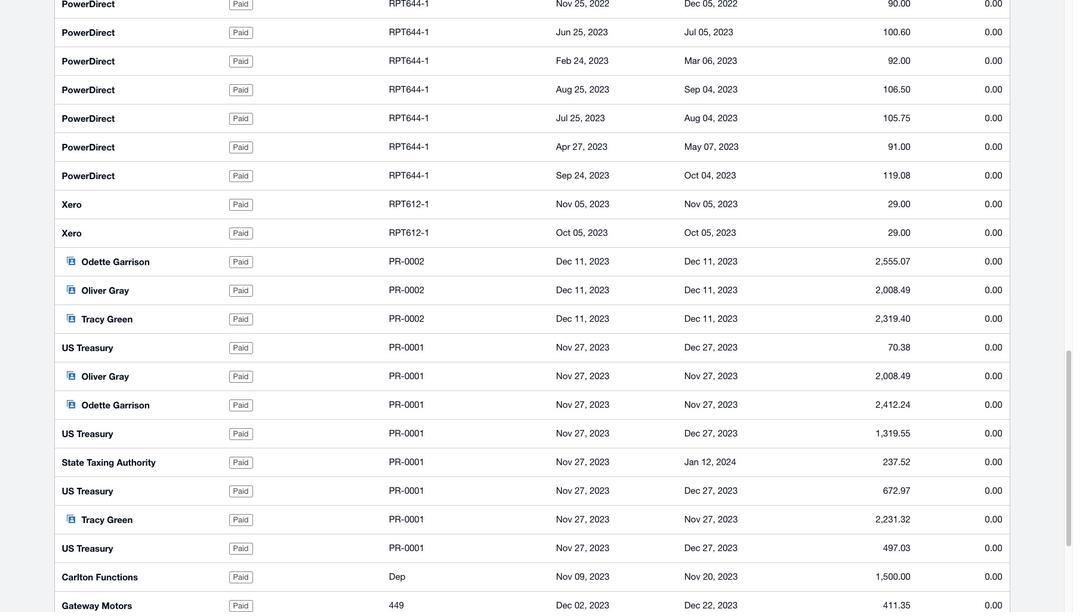 Task type: describe. For each thing, give the bounding box(es) containing it.
us for 70.38
[[62, 342, 74, 353]]

8 0.00 from the top
[[986, 228, 1003, 238]]

sep for sep 24, 2023
[[557, 170, 572, 180]]

3 pr- from the top
[[389, 314, 405, 324]]

pr-0001 link for 2,008.49
[[389, 369, 542, 383]]

09,
[[575, 572, 588, 582]]

jul 05, 2023
[[685, 27, 734, 37]]

may 07, 2023
[[685, 142, 739, 152]]

20 0.00 from the top
[[986, 572, 1003, 582]]

dec 22, 2023
[[685, 600, 738, 610]]

05, for jun 25, 2023
[[699, 27, 711, 37]]

8 paid from the top
[[233, 229, 249, 238]]

2,319.40
[[876, 314, 911, 324]]

rpt644- for feb
[[389, 56, 425, 66]]

rpt644-1 for jun 25, 2023
[[389, 27, 430, 37]]

70.38
[[889, 342, 911, 352]]

pr-0001 link for 237.52
[[389, 455, 542, 469]]

nov 27, 2023 for 672.97
[[557, 486, 610, 496]]

aug for aug 04, 2023
[[685, 113, 701, 123]]

25, for jul
[[571, 113, 583, 123]]

21 0.00 from the top
[[986, 600, 1003, 610]]

1,500.00
[[876, 572, 911, 582]]

gray for pr-0002
[[109, 285, 129, 296]]

2 paid from the top
[[233, 57, 249, 66]]

pr-0001 for 70.38
[[389, 342, 425, 352]]

rpt612-1 link for nov 05, 2023
[[389, 197, 542, 211]]

672.97
[[884, 486, 911, 496]]

21 paid from the top
[[233, 601, 249, 610]]

nov 27, 2023 for 497.03
[[557, 543, 610, 553]]

2,008.49 for dec 11, 2023
[[876, 285, 911, 295]]

nov 27, 2023 for 237.52
[[557, 457, 610, 467]]

pr-0002 for oliver gray
[[389, 285, 425, 295]]

pr-0002 link for oliver gray
[[389, 283, 542, 297]]

carlton functions link
[[55, 563, 222, 591]]

10 pr- from the top
[[389, 514, 405, 524]]

nov 27, 2023 for 2,231.32
[[557, 514, 610, 524]]

dec 02, 2023
[[557, 600, 610, 610]]

green for pr-0002
[[107, 314, 133, 324]]

8 pr- from the top
[[389, 457, 405, 467]]

11 0.00 from the top
[[986, 314, 1003, 324]]

may
[[685, 142, 702, 152]]

rpt644-1 for apr 27, 2023
[[389, 142, 430, 152]]

treasury for 497.03
[[77, 543, 113, 554]]

1 0.00 from the top
[[986, 27, 1003, 37]]

19 0.00 from the top
[[986, 543, 1003, 553]]

xero link for nov 05, 2023
[[55, 190, 222, 219]]

odette for pr-0001
[[82, 400, 111, 410]]

2 pr- from the top
[[389, 285, 405, 295]]

119.08
[[884, 170, 911, 180]]

aug for aug 25, 2023
[[557, 84, 572, 94]]

oliver gray for pr-0002
[[82, 285, 129, 296]]

0001 for 1,319.55
[[405, 428, 425, 438]]

0001 for 497.03
[[405, 543, 425, 553]]

2,231.32
[[876, 514, 911, 524]]

1 oct 05, 2023 from the left
[[557, 228, 608, 238]]

3 0.00 from the top
[[986, 84, 1003, 94]]

20 paid from the top
[[233, 573, 249, 582]]

2024
[[717, 457, 737, 467]]

sep 04, 2023
[[685, 84, 738, 94]]

nov 27, 2023 for 2,412.24
[[557, 400, 610, 410]]

pr-0001 link for 672.97
[[389, 484, 542, 498]]

carlton functions
[[62, 572, 138, 582]]

9 paid from the top
[[233, 257, 249, 266]]

oliver for pr-0002
[[82, 285, 106, 296]]

odette for pr-0002
[[82, 256, 111, 267]]

0001 for 2,008.49
[[405, 371, 425, 381]]

us treasury link for 497.03
[[55, 534, 222, 563]]

3 paid from the top
[[233, 85, 249, 94]]

10 0.00 from the top
[[986, 285, 1003, 295]]

rpt644-1 link for sep 24, 2023
[[389, 168, 542, 183]]

jul for jul 05, 2023
[[685, 27, 697, 37]]

rpt612-1 for nov 05, 2023
[[389, 199, 430, 209]]

1 for sep 24, 2023
[[425, 170, 430, 180]]

gateway motors
[[62, 600, 132, 611]]

dep link
[[389, 570, 542, 584]]

aug 04, 2023
[[685, 113, 738, 123]]

2 0.00 from the top
[[986, 56, 1003, 66]]

7 pr- from the top
[[389, 428, 405, 438]]

15 paid from the top
[[233, 429, 249, 438]]

gateway motors link
[[55, 591, 222, 612]]

rpt644- for jun
[[389, 27, 425, 37]]

1 nov 05, 2023 from the left
[[557, 199, 610, 209]]

106.50
[[884, 84, 911, 94]]

10 paid from the top
[[233, 286, 249, 295]]

state taxing authority
[[62, 457, 156, 468]]

0002 for garrison
[[405, 256, 425, 266]]

us treasury for 672.97
[[62, 486, 113, 496]]

apr
[[557, 142, 571, 152]]

xero for oct 05, 2023
[[62, 228, 82, 238]]

7 0.00 from the top
[[986, 199, 1003, 209]]

nov 20, 2023
[[685, 572, 738, 582]]

1 for nov 05, 2023
[[425, 199, 430, 209]]

5 0.00 from the top
[[986, 142, 1003, 152]]

state
[[62, 457, 84, 468]]

6 paid from the top
[[233, 171, 249, 180]]

apr 27, 2023
[[557, 142, 608, 152]]

0001 for 2,231.32
[[405, 514, 425, 524]]

powerdirect link for jun 25, 2023
[[55, 18, 222, 47]]

12,
[[702, 457, 714, 467]]

11 paid from the top
[[233, 315, 249, 324]]

1 paid from the top
[[233, 28, 249, 37]]

04, for sep
[[703, 84, 716, 94]]

16 paid from the top
[[233, 458, 249, 467]]

06,
[[703, 56, 715, 66]]

20,
[[703, 572, 716, 582]]

92.00
[[889, 56, 911, 66]]

9 0.00 from the top
[[986, 256, 1003, 266]]

14 0.00 from the top
[[986, 400, 1003, 410]]

us treasury link for 1,319.55
[[55, 419, 222, 448]]

odette garrison for pr-0001
[[82, 400, 150, 410]]

motors
[[102, 600, 132, 611]]

15 0.00 from the top
[[986, 428, 1003, 438]]

powerdirect link for feb 24, 2023
[[55, 47, 222, 75]]

1,319.55
[[876, 428, 911, 438]]

5 paid from the top
[[233, 143, 249, 152]]

dep
[[389, 572, 406, 582]]

rpt644-1 for feb 24, 2023
[[389, 56, 430, 66]]

nov 27, 2023 for 70.38
[[557, 342, 610, 352]]

04, for oct
[[702, 170, 714, 180]]

rpt644- for jul
[[389, 113, 425, 123]]

oliver for pr-0001
[[82, 371, 106, 382]]

2 nov 05, 2023 from the left
[[685, 199, 738, 209]]

nov 27, 2023 for 1,319.55
[[557, 428, 610, 438]]

19 paid from the top
[[233, 544, 249, 553]]

pr-0001 for 497.03
[[389, 543, 425, 553]]

dec 27, 2023 for 672.97
[[685, 486, 738, 496]]

rpt612- for nov
[[389, 199, 425, 209]]

6 0.00 from the top
[[986, 170, 1003, 180]]

12 paid from the top
[[233, 343, 249, 352]]

pr-0001 link for 70.38
[[389, 340, 542, 355]]

17 0.00 from the top
[[986, 486, 1003, 496]]

gateway
[[62, 600, 99, 611]]

1 for jul 25, 2023
[[425, 113, 430, 123]]

5 pr- from the top
[[389, 371, 405, 381]]

pr-0001 for 1,319.55
[[389, 428, 425, 438]]

taxing
[[87, 457, 114, 468]]

state taxing authority link
[[55, 448, 222, 477]]

1 for oct 05, 2023
[[425, 228, 430, 238]]

jan
[[685, 457, 699, 467]]



Task type: vqa. For each thing, say whether or not it's contained in the screenshot.


Task type: locate. For each thing, give the bounding box(es) containing it.
3 rpt644-1 from the top
[[389, 84, 430, 94]]

nov 05, 2023 down the oct 04, 2023
[[685, 199, 738, 209]]

17 paid from the top
[[233, 487, 249, 496]]

2 pr-0001 link from the top
[[389, 369, 542, 383]]

1 vertical spatial rpt612-1 link
[[389, 226, 542, 240]]

29.00 up 2,555.07
[[889, 228, 911, 238]]

feb
[[557, 56, 572, 66]]

4 pr- from the top
[[389, 342, 405, 352]]

2 tracy green link from the top
[[55, 505, 222, 534]]

02,
[[575, 600, 587, 610]]

1 vertical spatial 29.00
[[889, 228, 911, 238]]

0001 for 2,412.24
[[405, 400, 425, 410]]

4 powerdirect from the top
[[62, 113, 115, 124]]

0 vertical spatial rpt612-1 link
[[389, 197, 542, 211]]

treasury for 1,319.55
[[77, 428, 113, 439]]

0 vertical spatial xero
[[62, 199, 82, 210]]

grouped payslip icon image
[[67, 257, 76, 265], [67, 257, 76, 265], [67, 285, 76, 294], [67, 285, 76, 294], [67, 314, 76, 323], [67, 314, 76, 323], [67, 371, 76, 380], [67, 371, 76, 380], [67, 400, 76, 409], [67, 400, 76, 409], [67, 515, 76, 523], [67, 515, 76, 523]]

1 for aug 25, 2023
[[425, 84, 430, 94]]

sep down mar
[[685, 84, 701, 94]]

2 tracy green from the top
[[82, 514, 133, 525]]

nov 05, 2023 down sep 24, 2023
[[557, 199, 610, 209]]

7 0001 from the top
[[405, 514, 425, 524]]

2 dec 27, 2023 from the top
[[685, 428, 738, 438]]

1 vertical spatial odette garrison link
[[55, 391, 222, 419]]

oliver gray for pr-0001
[[82, 371, 129, 382]]

treasury
[[77, 342, 113, 353], [77, 428, 113, 439], [77, 486, 113, 496], [77, 543, 113, 554]]

1 oliver gray from the top
[[82, 285, 129, 296]]

2 rpt612-1 link from the top
[[389, 226, 542, 240]]

6 rpt644- from the top
[[389, 170, 425, 180]]

1 vertical spatial tracy green link
[[55, 505, 222, 534]]

odette garrison link for pr-0002
[[55, 247, 222, 276]]

rpt644-1 for jul 25, 2023
[[389, 113, 430, 123]]

tracy
[[82, 314, 105, 324], [82, 514, 105, 525]]

gray for pr-0001
[[109, 371, 129, 382]]

rpt644- for apr
[[389, 142, 425, 152]]

1 horizontal spatial nov 05, 2023
[[685, 199, 738, 209]]

mar
[[685, 56, 701, 66]]

0 vertical spatial sep
[[685, 84, 701, 94]]

1 2,008.49 from the top
[[876, 285, 911, 295]]

0 vertical spatial tracy
[[82, 314, 105, 324]]

3 rpt644- from the top
[[389, 84, 425, 94]]

0002
[[405, 256, 425, 266], [405, 285, 425, 295], [405, 314, 425, 324]]

25, up apr 27, 2023
[[571, 113, 583, 123]]

29.00 for oct 05, 2023
[[889, 228, 911, 238]]

3 pr-0001 from the top
[[389, 400, 425, 410]]

1 vertical spatial odette
[[82, 400, 111, 410]]

2,555.07
[[876, 256, 911, 266]]

24, down apr 27, 2023
[[575, 170, 587, 180]]

rpt644-1 link for aug 25, 2023
[[389, 82, 542, 97]]

rpt644- for aug
[[389, 84, 425, 94]]

us treasury link for 70.38
[[55, 333, 222, 362]]

1 vertical spatial rpt612-
[[389, 228, 425, 238]]

1 for jun 25, 2023
[[425, 27, 430, 37]]

1 vertical spatial sep
[[557, 170, 572, 180]]

tracy green link
[[55, 305, 222, 333], [55, 505, 222, 534]]

dec 27, 2023 for 1,319.55
[[685, 428, 738, 438]]

9 pr- from the top
[[389, 486, 405, 496]]

1 for apr 27, 2023
[[425, 142, 430, 152]]

green
[[107, 314, 133, 324], [107, 514, 133, 525]]

5 powerdirect from the top
[[62, 142, 115, 152]]

2 rpt644-1 from the top
[[389, 56, 430, 66]]

rpt644-1
[[389, 27, 430, 37], [389, 56, 430, 66], [389, 84, 430, 94], [389, 113, 430, 123], [389, 142, 430, 152], [389, 170, 430, 180]]

1
[[425, 27, 430, 37], [425, 56, 430, 66], [425, 84, 430, 94], [425, 113, 430, 123], [425, 142, 430, 152], [425, 170, 430, 180], [425, 199, 430, 209], [425, 228, 430, 238]]

2 gray from the top
[[109, 371, 129, 382]]

3 pr-0001 link from the top
[[389, 398, 542, 412]]

sep 24, 2023
[[557, 170, 610, 180]]

jul for jul 25, 2023
[[557, 113, 568, 123]]

2 rpt612- from the top
[[389, 228, 425, 238]]

rpt644-
[[389, 27, 425, 37], [389, 56, 425, 66], [389, 84, 425, 94], [389, 113, 425, 123], [389, 142, 425, 152], [389, 170, 425, 180]]

oliver gray link for pr-0001
[[55, 362, 222, 391]]

aug 25, 2023
[[557, 84, 610, 94]]

4 pr-0001 link from the top
[[389, 426, 542, 441]]

4 treasury from the top
[[77, 543, 113, 554]]

1 vertical spatial oliver
[[82, 371, 106, 382]]

0 vertical spatial odette
[[82, 256, 111, 267]]

dec 27, 2023 for 497.03
[[685, 543, 738, 553]]

tracy green for pr-0001
[[82, 514, 133, 525]]

carlton
[[62, 572, 93, 582]]

04, down 07,
[[702, 170, 714, 180]]

odette garrison link
[[55, 247, 222, 276], [55, 391, 222, 419]]

oct for powerdirect
[[685, 170, 699, 180]]

us treasury for 497.03
[[62, 543, 113, 554]]

jun
[[557, 27, 571, 37]]

1 oliver gray link from the top
[[55, 276, 222, 305]]

1 horizontal spatial jul
[[685, 27, 697, 37]]

05, for nov 05, 2023
[[703, 199, 716, 209]]

1 vertical spatial rpt612-1
[[389, 228, 430, 238]]

rpt612-
[[389, 199, 425, 209], [389, 228, 425, 238]]

0 horizontal spatial nov 05, 2023
[[557, 199, 610, 209]]

0001 for 237.52
[[405, 457, 425, 467]]

xero for nov 05, 2023
[[62, 199, 82, 210]]

25,
[[574, 27, 586, 37], [575, 84, 587, 94], [571, 113, 583, 123]]

5 powerdirect link from the top
[[55, 133, 222, 161]]

29.00 down 119.08
[[889, 199, 911, 209]]

4 rpt644- from the top
[[389, 113, 425, 123]]

pr-0001 for 2,008.49
[[389, 371, 425, 381]]

1 vertical spatial oliver gray
[[82, 371, 129, 382]]

2 vertical spatial 04,
[[702, 170, 714, 180]]

tracy for pr-0001
[[82, 514, 105, 525]]

us
[[62, 342, 74, 353], [62, 428, 74, 439], [62, 486, 74, 496], [62, 543, 74, 554]]

oliver gray link for pr-0002
[[55, 276, 222, 305]]

paid
[[233, 28, 249, 37], [233, 57, 249, 66], [233, 85, 249, 94], [233, 114, 249, 123], [233, 143, 249, 152], [233, 171, 249, 180], [233, 200, 249, 209], [233, 229, 249, 238], [233, 257, 249, 266], [233, 286, 249, 295], [233, 315, 249, 324], [233, 343, 249, 352], [233, 372, 249, 381], [233, 401, 249, 410], [233, 429, 249, 438], [233, 458, 249, 467], [233, 487, 249, 496], [233, 515, 249, 524], [233, 544, 249, 553], [233, 573, 249, 582], [233, 601, 249, 610]]

4 dec 27, 2023 from the top
[[685, 543, 738, 553]]

0 vertical spatial oliver gray
[[82, 285, 129, 296]]

rpt612- for oct
[[389, 228, 425, 238]]

pr-0002 link
[[389, 254, 542, 269], [389, 283, 542, 297], [389, 312, 542, 326]]

2 rpt644- from the top
[[389, 56, 425, 66]]

449 link
[[389, 598, 542, 612]]

rpt644-1 link
[[389, 25, 542, 39], [389, 54, 542, 68], [389, 82, 542, 97], [389, 111, 542, 125], [389, 140, 542, 154], [389, 168, 542, 183]]

0 vertical spatial 0002
[[405, 256, 425, 266]]

jul up mar
[[685, 27, 697, 37]]

jul 25, 2023
[[557, 113, 606, 123]]

oct for xero
[[685, 228, 699, 238]]

1 horizontal spatial aug
[[685, 113, 701, 123]]

rpt612-1 link
[[389, 197, 542, 211], [389, 226, 542, 240]]

1 xero from the top
[[62, 199, 82, 210]]

oliver gray link
[[55, 276, 222, 305], [55, 362, 222, 391]]

pr-0001 link for 497.03
[[389, 541, 542, 555]]

xero
[[62, 199, 82, 210], [62, 228, 82, 238]]

tracy for pr-0002
[[82, 314, 105, 324]]

1 us treasury link from the top
[[55, 333, 222, 362]]

jan 12, 2024
[[685, 457, 737, 467]]

2 odette from the top
[[82, 400, 111, 410]]

2 vertical spatial 0002
[[405, 314, 425, 324]]

dec 27, 2023
[[685, 342, 738, 352], [685, 428, 738, 438], [685, 486, 738, 496], [685, 543, 738, 553]]

2 1 from the top
[[425, 56, 430, 66]]

3 pr-0002 link from the top
[[389, 312, 542, 326]]

2 us treasury link from the top
[[55, 419, 222, 448]]

0 horizontal spatial jul
[[557, 113, 568, 123]]

0 vertical spatial rpt612-
[[389, 199, 425, 209]]

2 vertical spatial 25,
[[571, 113, 583, 123]]

0 vertical spatial tracy green
[[82, 314, 133, 324]]

8 0001 from the top
[[405, 543, 425, 553]]

nov 05, 2023
[[557, 199, 610, 209], [685, 199, 738, 209]]

powerdirect for jun 25, 2023
[[62, 27, 115, 38]]

powerdirect link
[[55, 18, 222, 47], [55, 47, 222, 75], [55, 75, 222, 104], [55, 104, 222, 133], [55, 133, 222, 161], [55, 161, 222, 190]]

0 vertical spatial gray
[[109, 285, 129, 296]]

rpt644-1 link for jun 25, 2023
[[389, 25, 542, 39]]

2,008.49 up 2,412.24
[[876, 371, 911, 381]]

13 paid from the top
[[233, 372, 249, 381]]

1 powerdirect from the top
[[62, 27, 115, 38]]

dec
[[557, 256, 572, 266], [685, 256, 701, 266], [557, 285, 572, 295], [685, 285, 701, 295], [557, 314, 572, 324], [685, 314, 701, 324], [685, 342, 701, 352], [685, 428, 701, 438], [685, 486, 701, 496], [685, 543, 701, 553], [557, 600, 572, 610], [685, 600, 701, 610]]

sep down apr
[[557, 170, 572, 180]]

2 powerdirect link from the top
[[55, 47, 222, 75]]

sep
[[685, 84, 701, 94], [557, 170, 572, 180]]

aug down feb
[[557, 84, 572, 94]]

4 paid from the top
[[233, 114, 249, 123]]

5 0001 from the top
[[405, 457, 425, 467]]

0 horizontal spatial sep
[[557, 170, 572, 180]]

jul
[[685, 27, 697, 37], [557, 113, 568, 123]]

pr-0001 link for 2,412.24
[[389, 398, 542, 412]]

3 powerdirect link from the top
[[55, 75, 222, 104]]

0 vertical spatial tracy green link
[[55, 305, 222, 333]]

7 1 from the top
[[425, 199, 430, 209]]

0 vertical spatial aug
[[557, 84, 572, 94]]

powerdirect for apr 27, 2023
[[62, 142, 115, 152]]

garrison for pr-0002
[[113, 256, 150, 267]]

1 rpt612-1 link from the top
[[389, 197, 542, 211]]

2 oct 05, 2023 from the left
[[685, 228, 737, 238]]

1 vertical spatial 24,
[[575, 170, 587, 180]]

jun 25, 2023
[[557, 27, 608, 37]]

nov 09, 2023
[[557, 572, 610, 582]]

1 vertical spatial pr-0002
[[389, 285, 425, 295]]

rpt612-1 link for oct 05, 2023
[[389, 226, 542, 240]]

1 vertical spatial pr-0002 link
[[389, 283, 542, 297]]

105.75
[[884, 113, 911, 123]]

22,
[[703, 600, 716, 610]]

1 vertical spatial aug
[[685, 113, 701, 123]]

25, up jul 25, 2023
[[575, 84, 587, 94]]

3 0002 from the top
[[405, 314, 425, 324]]

1 vertical spatial xero
[[62, 228, 82, 238]]

us treasury link
[[55, 333, 222, 362], [55, 419, 222, 448], [55, 477, 222, 505], [55, 534, 222, 563]]

treasury for 70.38
[[77, 342, 113, 353]]

odette
[[82, 256, 111, 267], [82, 400, 111, 410]]

13 0.00 from the top
[[986, 371, 1003, 381]]

1 29.00 from the top
[[889, 199, 911, 209]]

3 us from the top
[[62, 486, 74, 496]]

29.00 for nov 05, 2023
[[889, 199, 911, 209]]

05,
[[699, 27, 711, 37], [575, 199, 588, 209], [703, 199, 716, 209], [573, 228, 586, 238], [702, 228, 714, 238]]

2 garrison from the top
[[113, 400, 150, 410]]

411.35
[[884, 600, 911, 610]]

1 xero link from the top
[[55, 190, 222, 219]]

0 vertical spatial rpt612-1
[[389, 199, 430, 209]]

2,008.49 up 2,319.40
[[876, 285, 911, 295]]

1 vertical spatial 0002
[[405, 285, 425, 295]]

powerdirect link for jul 25, 2023
[[55, 104, 222, 133]]

4 1 from the top
[[425, 113, 430, 123]]

1 us treasury from the top
[[62, 342, 113, 353]]

6 pr- from the top
[[389, 400, 405, 410]]

odette garrison link for pr-0001
[[55, 391, 222, 419]]

powerdirect link for apr 27, 2023
[[55, 133, 222, 161]]

tracy green for pr-0002
[[82, 314, 133, 324]]

feb 24, 2023
[[557, 56, 609, 66]]

18 0.00 from the top
[[986, 514, 1003, 524]]

2 vertical spatial pr-0002 link
[[389, 312, 542, 326]]

xero link for oct 05, 2023
[[55, 219, 222, 247]]

0002 for gray
[[405, 285, 425, 295]]

pr-0002
[[389, 256, 425, 266], [389, 285, 425, 295], [389, 314, 425, 324]]

rpt644-1 link for jul 25, 2023
[[389, 111, 542, 125]]

2 green from the top
[[107, 514, 133, 525]]

oct 05, 2023
[[557, 228, 608, 238], [685, 228, 737, 238]]

garrison for pr-0001
[[113, 400, 150, 410]]

functions
[[96, 572, 138, 582]]

0.00
[[986, 27, 1003, 37], [986, 56, 1003, 66], [986, 84, 1003, 94], [986, 113, 1003, 123], [986, 142, 1003, 152], [986, 170, 1003, 180], [986, 199, 1003, 209], [986, 228, 1003, 238], [986, 256, 1003, 266], [986, 285, 1003, 295], [986, 314, 1003, 324], [986, 342, 1003, 352], [986, 371, 1003, 381], [986, 400, 1003, 410], [986, 428, 1003, 438], [986, 457, 1003, 467], [986, 486, 1003, 496], [986, 514, 1003, 524], [986, 543, 1003, 553], [986, 572, 1003, 582], [986, 600, 1003, 610]]

tracy green
[[82, 314, 133, 324], [82, 514, 133, 525]]

07,
[[704, 142, 717, 152]]

1 vertical spatial green
[[107, 514, 133, 525]]

25, right jun
[[574, 27, 586, 37]]

2 pr-0001 from the top
[[389, 371, 425, 381]]

1 vertical spatial garrison
[[113, 400, 150, 410]]

1 vertical spatial 04,
[[703, 113, 716, 123]]

oct 05, 2023 down sep 24, 2023
[[557, 228, 608, 238]]

1 vertical spatial tracy
[[82, 514, 105, 525]]

1 horizontal spatial sep
[[685, 84, 701, 94]]

18 paid from the top
[[233, 515, 249, 524]]

jul up apr
[[557, 113, 568, 123]]

24, right feb
[[574, 56, 587, 66]]

0 vertical spatial 29.00
[[889, 199, 911, 209]]

04, up 07,
[[703, 113, 716, 123]]

04,
[[703, 84, 716, 94], [703, 113, 716, 123], [702, 170, 714, 180]]

pr-0001 link
[[389, 340, 542, 355], [389, 369, 542, 383], [389, 398, 542, 412], [389, 426, 542, 441], [389, 455, 542, 469], [389, 484, 542, 498], [389, 512, 542, 527], [389, 541, 542, 555]]

4 rpt644-1 link from the top
[[389, 111, 542, 125]]

1 for feb 24, 2023
[[425, 56, 430, 66]]

1 vertical spatial oliver gray link
[[55, 362, 222, 391]]

4 rpt644-1 from the top
[[389, 113, 430, 123]]

6 rpt644-1 link from the top
[[389, 168, 542, 183]]

14 paid from the top
[[233, 401, 249, 410]]

0 vertical spatial odette garrison
[[82, 256, 150, 267]]

2023
[[589, 27, 608, 37], [714, 27, 734, 37], [589, 56, 609, 66], [718, 56, 738, 66], [590, 84, 610, 94], [718, 84, 738, 94], [586, 113, 606, 123], [718, 113, 738, 123], [588, 142, 608, 152], [719, 142, 739, 152], [590, 170, 610, 180], [717, 170, 737, 180], [590, 199, 610, 209], [718, 199, 738, 209], [588, 228, 608, 238], [717, 228, 737, 238], [590, 256, 610, 266], [718, 256, 738, 266], [590, 285, 610, 295], [718, 285, 738, 295], [590, 314, 610, 324], [718, 314, 738, 324], [590, 342, 610, 352], [718, 342, 738, 352], [590, 371, 610, 381], [718, 371, 738, 381], [590, 400, 610, 410], [718, 400, 738, 410], [590, 428, 610, 438], [718, 428, 738, 438], [590, 457, 610, 467], [590, 486, 610, 496], [718, 486, 738, 496], [590, 514, 610, 524], [718, 514, 738, 524], [590, 543, 610, 553], [718, 543, 738, 553], [590, 572, 610, 582], [718, 572, 738, 582], [590, 600, 610, 610], [718, 600, 738, 610]]

0 vertical spatial 04,
[[703, 84, 716, 94]]

0 vertical spatial odette garrison link
[[55, 247, 222, 276]]

pr-0001 for 2,412.24
[[389, 400, 425, 410]]

us treasury link for 672.97
[[55, 477, 222, 505]]

pr-0001 link for 2,231.32
[[389, 512, 542, 527]]

rpt612-1
[[389, 199, 430, 209], [389, 228, 430, 238]]

nov
[[557, 199, 573, 209], [685, 199, 701, 209], [557, 342, 573, 352], [557, 371, 573, 381], [685, 371, 701, 381], [557, 400, 573, 410], [685, 400, 701, 410], [557, 428, 573, 438], [557, 457, 573, 467], [557, 486, 573, 496], [557, 514, 573, 524], [685, 514, 701, 524], [557, 543, 573, 553], [557, 572, 573, 582], [685, 572, 701, 582]]

7 paid from the top
[[233, 200, 249, 209]]

0 vertical spatial pr-0002 link
[[389, 254, 542, 269]]

aug up may
[[685, 113, 701, 123]]

1 vertical spatial jul
[[557, 113, 568, 123]]

2 xero link from the top
[[55, 219, 222, 247]]

05, for oct 05, 2023
[[702, 228, 714, 238]]

16 0.00 from the top
[[986, 457, 1003, 467]]

497.03
[[884, 543, 911, 553]]

0 vertical spatial 24,
[[574, 56, 587, 66]]

2 oliver gray link from the top
[[55, 362, 222, 391]]

rpt644- for sep
[[389, 170, 425, 180]]

1 pr- from the top
[[389, 256, 405, 266]]

dec 11, 2023
[[557, 256, 610, 266], [685, 256, 738, 266], [557, 285, 610, 295], [685, 285, 738, 295], [557, 314, 610, 324], [685, 314, 738, 324]]

0 vertical spatial oliver gray link
[[55, 276, 222, 305]]

pr-
[[389, 256, 405, 266], [389, 285, 405, 295], [389, 314, 405, 324], [389, 342, 405, 352], [389, 371, 405, 381], [389, 400, 405, 410], [389, 428, 405, 438], [389, 457, 405, 467], [389, 486, 405, 496], [389, 514, 405, 524], [389, 543, 405, 553]]

0 horizontal spatial aug
[[557, 84, 572, 94]]

8 pr-0001 from the top
[[389, 543, 425, 553]]

25, for aug
[[575, 84, 587, 94]]

5 rpt644-1 link from the top
[[389, 140, 542, 154]]

authority
[[117, 457, 156, 468]]

tracy green link for pr-0002
[[55, 305, 222, 333]]

us for 1,319.55
[[62, 428, 74, 439]]

1 vertical spatial gray
[[109, 371, 129, 382]]

pr-0001 for 237.52
[[389, 457, 425, 467]]

1 odette from the top
[[82, 256, 111, 267]]

pr-0002 for odette garrison
[[389, 256, 425, 266]]

powerdirect for aug 25, 2023
[[62, 84, 115, 95]]

5 rpt644-1 from the top
[[389, 142, 430, 152]]

1 vertical spatial tracy green
[[82, 514, 133, 525]]

0001 for 70.38
[[405, 342, 425, 352]]

1 vertical spatial 25,
[[575, 84, 587, 94]]

0002 for green
[[405, 314, 425, 324]]

100.60
[[884, 27, 911, 37]]

oct 04, 2023
[[685, 170, 737, 180]]

27,
[[573, 142, 586, 152], [575, 342, 588, 352], [703, 342, 716, 352], [575, 371, 588, 381], [703, 371, 716, 381], [575, 400, 588, 410], [703, 400, 716, 410], [575, 428, 588, 438], [703, 428, 716, 438], [575, 457, 588, 467], [575, 486, 588, 496], [703, 486, 716, 496], [575, 514, 588, 524], [703, 514, 716, 524], [575, 543, 588, 553], [703, 543, 716, 553]]

2 29.00 from the top
[[889, 228, 911, 238]]

mar 06, 2023
[[685, 56, 738, 66]]

2,008.49
[[876, 285, 911, 295], [876, 371, 911, 381]]

oct 05, 2023 down the oct 04, 2023
[[685, 228, 737, 238]]

8 1 from the top
[[425, 228, 430, 238]]

0 vertical spatial 25,
[[574, 27, 586, 37]]

pr-0001 for 672.97
[[389, 486, 425, 496]]

2 tracy from the top
[[82, 514, 105, 525]]

449
[[389, 600, 404, 610]]

nov 27, 2023
[[557, 342, 610, 352], [557, 371, 610, 381], [685, 371, 738, 381], [557, 400, 610, 410], [685, 400, 738, 410], [557, 428, 610, 438], [557, 457, 610, 467], [557, 486, 610, 496], [557, 514, 610, 524], [685, 514, 738, 524], [557, 543, 610, 553]]

0 vertical spatial oliver
[[82, 285, 106, 296]]

1 vertical spatial 2,008.49
[[876, 371, 911, 381]]

237.52
[[884, 457, 911, 467]]

garrison
[[113, 256, 150, 267], [113, 400, 150, 410]]

0 vertical spatial 2,008.49
[[876, 285, 911, 295]]

1 gray from the top
[[109, 285, 129, 296]]

4 0.00 from the top
[[986, 113, 1003, 123]]

1 vertical spatial odette garrison
[[82, 400, 150, 410]]

4 us treasury from the top
[[62, 543, 113, 554]]

3 us treasury from the top
[[62, 486, 113, 496]]

29.00
[[889, 199, 911, 209], [889, 228, 911, 238]]

tracy green link for pr-0001
[[55, 505, 222, 534]]

12 0.00 from the top
[[986, 342, 1003, 352]]

91.00
[[889, 142, 911, 152]]

04, for aug
[[703, 113, 716, 123]]

3 treasury from the top
[[77, 486, 113, 496]]

1 horizontal spatial oct 05, 2023
[[685, 228, 737, 238]]

oct
[[685, 170, 699, 180], [557, 228, 571, 238], [685, 228, 699, 238]]

0001
[[405, 342, 425, 352], [405, 371, 425, 381], [405, 400, 425, 410], [405, 428, 425, 438], [405, 457, 425, 467], [405, 486, 425, 496], [405, 514, 425, 524], [405, 543, 425, 553]]

11 pr- from the top
[[389, 543, 405, 553]]

2,412.24
[[876, 400, 911, 410]]

5 rpt644- from the top
[[389, 142, 425, 152]]

us for 497.03
[[62, 543, 74, 554]]

rpt644-1 link for feb 24, 2023
[[389, 54, 542, 68]]

powerdirect
[[62, 27, 115, 38], [62, 56, 115, 66], [62, 84, 115, 95], [62, 113, 115, 124], [62, 142, 115, 152], [62, 170, 115, 181]]

0 vertical spatial green
[[107, 314, 133, 324]]

0 vertical spatial jul
[[685, 27, 697, 37]]

1 0001 from the top
[[405, 342, 425, 352]]

rpt644-1 for aug 25, 2023
[[389, 84, 430, 94]]

0 vertical spatial garrison
[[113, 256, 150, 267]]

pr-0002 link for tracy green
[[389, 312, 542, 326]]

04, down 06,
[[703, 84, 716, 94]]

0 vertical spatial pr-0002
[[389, 256, 425, 266]]

0 horizontal spatial oct 05, 2023
[[557, 228, 608, 238]]

odette garrison for pr-0002
[[82, 256, 150, 267]]

2 vertical spatial pr-0002
[[389, 314, 425, 324]]

xero link
[[55, 190, 222, 219], [55, 219, 222, 247]]

1 treasury from the top
[[77, 342, 113, 353]]

3 pr-0002 from the top
[[389, 314, 425, 324]]



